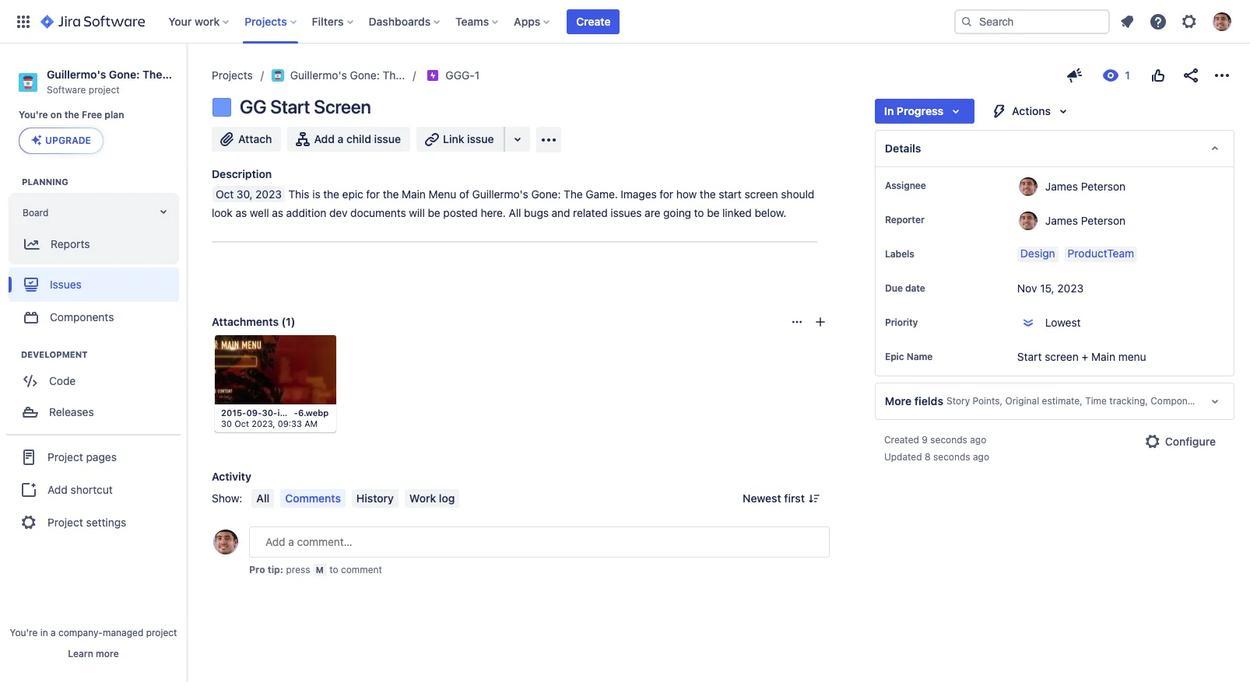Task type: vqa. For each thing, say whether or not it's contained in the screenshot.
Show:
yes



Task type: describe. For each thing, give the bounding box(es) containing it.
attachments menu image
[[791, 316, 803, 328]]

points,
[[973, 396, 1003, 407]]

comments button
[[280, 490, 346, 508]]

ggg-
[[446, 69, 475, 82]]

delete image
[[311, 342, 329, 361]]

1 james from the top
[[1045, 179, 1078, 193]]

components
[[50, 311, 114, 324]]

issues link
[[9, 268, 179, 302]]

assignee
[[885, 180, 926, 191]]

in progress button
[[875, 99, 975, 124]]

group containing project pages
[[6, 435, 181, 545]]

2 issue from the left
[[467, 132, 494, 146]]

due date
[[885, 283, 925, 294]]

and
[[552, 206, 570, 220]]

work log button
[[405, 490, 460, 508]]

settings image
[[1180, 12, 1199, 31]]

board
[[23, 207, 49, 219]]

ggg-1
[[446, 69, 480, 82]]

bugs
[[524, 206, 549, 220]]

details
[[885, 142, 921, 155]]

0 vertical spatial ago
[[970, 434, 986, 446]]

1
[[475, 69, 480, 82]]

2023 for nov 15, 2023
[[1057, 282, 1084, 295]]

screen
[[314, 96, 371, 118]]

gone: for th...
[[350, 69, 380, 82]]

you're in a company-managed project
[[10, 627, 177, 639]]

of
[[459, 188, 469, 201]]

create button
[[567, 9, 620, 34]]

versio
[[1227, 396, 1250, 407]]

+
[[1082, 350, 1088, 364]]

projects button
[[240, 9, 303, 34]]

9
[[922, 434, 928, 446]]

estimate,
[[1042, 396, 1083, 407]]

learn more
[[68, 648, 119, 660]]

guillermo's for guillermo's gone: th...
[[290, 69, 347, 82]]

code link
[[8, 366, 179, 397]]

start
[[719, 188, 742, 201]]

you're for you're on the free plan
[[19, 109, 48, 121]]

attach button
[[212, 127, 281, 152]]

here.
[[481, 206, 506, 220]]

primary element
[[9, 0, 954, 43]]

reporter
[[885, 214, 925, 226]]

the right the is
[[323, 188, 339, 201]]

teams
[[456, 14, 489, 28]]

child
[[346, 132, 371, 146]]

add attachment image
[[814, 316, 827, 328]]

gg start screen
[[240, 96, 371, 118]]

design
[[1020, 247, 1055, 260]]

activity
[[212, 470, 251, 483]]

below.
[[755, 206, 786, 220]]

dev
[[329, 206, 347, 220]]

m
[[316, 565, 324, 575]]

30,
[[237, 188, 253, 201]]

2 james from the top
[[1045, 214, 1078, 227]]

actions image
[[1213, 66, 1231, 85]]

1 james peterson from the top
[[1045, 179, 1126, 193]]

profile image of james peterson image
[[213, 530, 238, 555]]

0 horizontal spatial start
[[270, 96, 310, 118]]

learn
[[68, 648, 93, 660]]

0 horizontal spatial a
[[51, 627, 56, 639]]

reports link
[[12, 228, 176, 262]]

time
[[1085, 396, 1107, 407]]

this
[[288, 188, 309, 201]]

2023 for oct 30, 2023
[[255, 188, 282, 201]]

guillermo's gone: the game image
[[272, 69, 284, 82]]

show:
[[212, 492, 242, 505]]

attachments (1)
[[212, 315, 295, 328]]

fields
[[915, 395, 943, 408]]

created
[[884, 434, 919, 446]]

notifications image
[[1118, 12, 1137, 31]]

1 issue from the left
[[374, 132, 401, 146]]

plan
[[105, 109, 124, 121]]

you're for you're in a company-managed project
[[10, 627, 38, 639]]

labels
[[885, 248, 915, 260]]

first
[[784, 492, 805, 505]]

newest
[[743, 492, 781, 505]]

oct 30, 2023
[[216, 188, 282, 201]]

epic
[[342, 188, 363, 201]]

fix
[[1212, 396, 1225, 407]]

are
[[645, 206, 660, 220]]

guillermo's gone: the game software project
[[47, 68, 195, 96]]

1 vertical spatial to
[[329, 564, 338, 576]]

gone: inside this is the epic for the main menu of guillermo's gone: the game. images for how the start screen should look as well as addition dev documents will be posted here. all bugs and related issues are going to be linked below.
[[531, 188, 561, 201]]

(1)
[[281, 315, 295, 328]]

link web pages and more image
[[508, 130, 527, 149]]

2 for from the left
[[660, 188, 673, 201]]

work
[[195, 14, 220, 28]]

more fields element
[[875, 383, 1250, 420]]

appswitcher icon image
[[14, 12, 33, 31]]

lowest
[[1045, 316, 1081, 329]]

game.
[[586, 188, 618, 201]]

dashboards
[[369, 14, 431, 28]]

edit color, blue selected image
[[213, 98, 231, 117]]

going
[[663, 206, 691, 220]]

learn more button
[[68, 648, 119, 661]]

assignee pin to top. only you can see pinned fields. image
[[929, 180, 942, 192]]

priority
[[885, 317, 918, 329]]

updated
[[884, 451, 922, 463]]

add a child issue
[[314, 132, 401, 146]]

main inside this is the epic for the main menu of guillermo's gone: the game. images for how the start screen should look as well as addition dev documents will be posted here. all bugs and related issues are going to be linked below.
[[402, 188, 426, 201]]

configure link
[[1134, 430, 1225, 455]]

name
[[907, 351, 933, 363]]

1 peterson from the top
[[1081, 179, 1126, 193]]

add shortcut
[[47, 483, 113, 497]]

nov 15, 2023
[[1017, 282, 1084, 295]]

project for game
[[89, 84, 120, 96]]

search image
[[961, 15, 973, 28]]

th...
[[383, 69, 405, 82]]

development group
[[8, 349, 186, 433]]

press
[[286, 564, 310, 576]]

the right on
[[64, 109, 79, 121]]

your
[[168, 14, 192, 28]]

productteam link
[[1065, 247, 1137, 262]]

1 horizontal spatial screen
[[1045, 350, 1079, 364]]

2 be from the left
[[707, 206, 720, 220]]

actions button
[[981, 99, 1082, 124]]

Search field
[[954, 9, 1110, 34]]

project for project settings
[[47, 516, 83, 529]]

planning image
[[3, 173, 22, 192]]

components link
[[9, 302, 179, 333]]

add a child issue button
[[288, 127, 410, 152]]

menu bar containing all
[[249, 490, 463, 508]]

newest first image
[[808, 493, 820, 505]]

documents
[[350, 206, 406, 220]]

project pages
[[47, 451, 117, 464]]



Task type: locate. For each thing, give the bounding box(es) containing it.
you're left on
[[19, 109, 48, 121]]

well
[[250, 206, 269, 220]]

issue right child
[[374, 132, 401, 146]]

guillermo's up software
[[47, 68, 106, 81]]

releases link
[[8, 397, 179, 428]]

dashboards button
[[364, 9, 446, 34]]

1 horizontal spatial project
[[146, 627, 177, 639]]

0 vertical spatial james
[[1045, 179, 1078, 193]]

2 peterson from the top
[[1081, 214, 1126, 227]]

company-
[[58, 627, 103, 639]]

gone: up bugs
[[531, 188, 561, 201]]

download image
[[284, 342, 303, 361]]

projects for projects "dropdown button"
[[245, 14, 287, 28]]

1 horizontal spatial add
[[314, 132, 335, 146]]

main right the +
[[1091, 350, 1116, 364]]

pro
[[249, 564, 265, 576]]

1 vertical spatial main
[[1091, 350, 1116, 364]]

attachments
[[212, 315, 279, 328]]

add app image
[[539, 130, 558, 149]]

1 for from the left
[[366, 188, 380, 201]]

the left the "game"
[[142, 68, 162, 81]]

0 vertical spatial seconds
[[930, 434, 968, 446]]

to right m
[[329, 564, 338, 576]]

0 horizontal spatial be
[[428, 206, 440, 220]]

1 vertical spatial projects
[[212, 69, 253, 82]]

project up plan
[[89, 84, 120, 96]]

project inside "guillermo's gone: the game software project"
[[89, 84, 120, 96]]

details element
[[875, 130, 1235, 167]]

to
[[694, 206, 704, 220], [329, 564, 338, 576]]

ago right 8
[[973, 451, 989, 463]]

due date pin to top. only you can see pinned fields. image
[[928, 283, 941, 295]]

8
[[925, 451, 931, 463]]

0 horizontal spatial guillermo's
[[47, 68, 106, 81]]

2 project from the top
[[47, 516, 83, 529]]

planning group
[[9, 176, 186, 338]]

project up add shortcut
[[47, 451, 83, 464]]

the inside this is the epic for the main menu of guillermo's gone: the game. images for how the start screen should look as well as addition dev documents will be posted here. all bugs and related issues are going to be linked below.
[[564, 188, 583, 201]]

development
[[21, 350, 88, 360]]

1 vertical spatial peterson
[[1081, 214, 1126, 227]]

2 james peterson from the top
[[1045, 214, 1126, 227]]

projects link
[[212, 66, 253, 85]]

james
[[1045, 179, 1078, 193], [1045, 214, 1078, 227]]

ago
[[970, 434, 986, 446], [973, 451, 989, 463]]

0 horizontal spatial all
[[256, 492, 270, 505]]

1 horizontal spatial guillermo's
[[290, 69, 347, 82]]

1 vertical spatial start
[[1017, 350, 1042, 364]]

project for project pages
[[47, 451, 83, 464]]

settings
[[86, 516, 126, 529]]

gone: up plan
[[109, 68, 140, 81]]

screen inside this is the epic for the main menu of guillermo's gone: the game. images for how the start screen should look as well as addition dev documents will be posted here. all bugs and related issues are going to be linked below.
[[745, 188, 778, 201]]

0 vertical spatial projects
[[245, 14, 287, 28]]

all inside button
[[256, 492, 270, 505]]

project
[[89, 84, 120, 96], [146, 627, 177, 639]]

0 horizontal spatial the
[[142, 68, 162, 81]]

menu bar
[[249, 490, 463, 508]]

log
[[439, 492, 455, 505]]

issue
[[374, 132, 401, 146], [467, 132, 494, 146]]

the
[[64, 109, 79, 121], [323, 188, 339, 201], [383, 188, 399, 201], [700, 188, 716, 201]]

1 vertical spatial project
[[146, 627, 177, 639]]

upgrade
[[45, 135, 91, 147]]

project for company-
[[146, 627, 177, 639]]

your profile and settings image
[[1213, 12, 1231, 31]]

projects inside "dropdown button"
[[245, 14, 287, 28]]

1 horizontal spatial main
[[1091, 350, 1116, 364]]

1 vertical spatial project
[[47, 516, 83, 529]]

actions
[[1012, 104, 1051, 118]]

as right well
[[272, 206, 283, 220]]

share image
[[1182, 66, 1200, 85]]

vote options: no one has voted for this issue yet. image
[[1149, 66, 1168, 85]]

the up and on the top of the page
[[564, 188, 583, 201]]

banner containing your work
[[0, 0, 1250, 44]]

comments
[[285, 492, 341, 505]]

filters button
[[307, 9, 359, 34]]

0 vertical spatial all
[[509, 206, 521, 220]]

add left shortcut
[[47, 483, 68, 497]]

the inside "guillermo's gone: the game software project"
[[142, 68, 162, 81]]

add inside add a child issue button
[[314, 132, 335, 146]]

labels pin to top. only you can see pinned fields. image
[[918, 248, 930, 261]]

tip:
[[268, 564, 283, 576]]

add inside add shortcut button
[[47, 483, 68, 497]]

guillermo's for guillermo's gone: the game software project
[[47, 68, 106, 81]]

issue right link
[[467, 132, 494, 146]]

add for add a child issue
[[314, 132, 335, 146]]

images
[[621, 188, 657, 201]]

history
[[356, 492, 394, 505]]

2023 right 15,
[[1057, 282, 1084, 295]]

projects up 'guillermo's gone: the game' image
[[245, 14, 287, 28]]

add for add shortcut
[[47, 483, 68, 497]]

0 vertical spatial peterson
[[1081, 179, 1126, 193]]

1 horizontal spatial gone:
[[350, 69, 380, 82]]

1 vertical spatial a
[[51, 627, 56, 639]]

newest first button
[[733, 490, 830, 508]]

0 vertical spatial start
[[270, 96, 310, 118]]

1 horizontal spatial a
[[338, 132, 344, 146]]

you're left in
[[10, 627, 38, 639]]

created 9 seconds ago updated 8 seconds ago
[[884, 434, 989, 463]]

issues
[[50, 278, 82, 291]]

comment
[[341, 564, 382, 576]]

menu
[[1118, 350, 1146, 364]]

be right the "will"
[[428, 206, 440, 220]]

all left bugs
[[509, 206, 521, 220]]

reports
[[51, 237, 90, 251]]

15,
[[1040, 282, 1054, 295]]

epic name
[[885, 351, 933, 363]]

2 horizontal spatial gone:
[[531, 188, 561, 201]]

1 project from the top
[[47, 451, 83, 464]]

projects up edit color, blue selected image
[[212, 69, 253, 82]]

the right how
[[700, 188, 716, 201]]

guillermo's inside this is the epic for the main menu of guillermo's gone: the game. images for how the start screen should look as well as addition dev documents will be posted here. all bugs and related issues are going to be linked below.
[[472, 188, 528, 201]]

start
[[270, 96, 310, 118], [1017, 350, 1042, 364]]

0 horizontal spatial issue
[[374, 132, 401, 146]]

Add a comment… field
[[249, 527, 830, 558]]

0 vertical spatial james peterson
[[1045, 179, 1126, 193]]

is
[[312, 188, 320, 201]]

group
[[6, 435, 181, 545]]

work log
[[409, 492, 455, 505]]

add left child
[[314, 132, 335, 146]]

main
[[402, 188, 426, 201], [1091, 350, 1116, 364]]

project pages link
[[6, 441, 181, 475]]

design link
[[1017, 247, 1058, 262]]

1 vertical spatial james
[[1045, 214, 1078, 227]]

project right managed
[[146, 627, 177, 639]]

seconds
[[930, 434, 968, 446], [933, 451, 970, 463]]

1 vertical spatial the
[[564, 188, 583, 201]]

sidebar navigation image
[[170, 62, 204, 93]]

ago down points,
[[970, 434, 986, 446]]

0 horizontal spatial screen
[[745, 188, 778, 201]]

1 vertical spatial 2023
[[1057, 282, 1084, 295]]

help image
[[1149, 12, 1168, 31]]

0 horizontal spatial add
[[47, 483, 68, 497]]

main up the "will"
[[402, 188, 426, 201]]

nov
[[1017, 282, 1037, 295]]

gone: for the
[[109, 68, 140, 81]]

seconds right 8
[[933, 451, 970, 463]]

jira software image
[[40, 12, 145, 31], [40, 12, 145, 31]]

a left child
[[338, 132, 344, 146]]

1 be from the left
[[428, 206, 440, 220]]

tracking,
[[1109, 396, 1148, 407]]

0 vertical spatial the
[[142, 68, 162, 81]]

1 horizontal spatial the
[[564, 188, 583, 201]]

epic
[[885, 351, 904, 363]]

1 horizontal spatial 2023
[[1057, 282, 1084, 295]]

start down 'guillermo's gone: the game' image
[[270, 96, 310, 118]]

epic image
[[427, 69, 439, 82]]

0 vertical spatial project
[[47, 451, 83, 464]]

give feedback image
[[1066, 66, 1084, 85]]

0 horizontal spatial for
[[366, 188, 380, 201]]

1 horizontal spatial issue
[[467, 132, 494, 146]]

seconds right 9
[[930, 434, 968, 446]]

1 vertical spatial james peterson
[[1045, 214, 1126, 227]]

for
[[366, 188, 380, 201], [660, 188, 673, 201]]

0 vertical spatial add
[[314, 132, 335, 146]]

link
[[443, 132, 464, 146]]

0 horizontal spatial project
[[89, 84, 120, 96]]

development image
[[2, 346, 21, 365]]

teams button
[[451, 9, 505, 34]]

1 horizontal spatial to
[[694, 206, 704, 220]]

be left linked
[[707, 206, 720, 220]]

peterson up productteam
[[1081, 214, 1126, 227]]

productteam
[[1068, 247, 1134, 260]]

1 vertical spatial seconds
[[933, 451, 970, 463]]

2 as from the left
[[272, 206, 283, 220]]

in
[[884, 104, 894, 118]]

0 vertical spatial 2023
[[255, 188, 282, 201]]

link issue button
[[416, 127, 505, 152]]

start up original
[[1017, 350, 1042, 364]]

0 vertical spatial a
[[338, 132, 344, 146]]

0 horizontal spatial gone:
[[109, 68, 140, 81]]

james down details element
[[1045, 179, 1078, 193]]

1 horizontal spatial start
[[1017, 350, 1042, 364]]

0 horizontal spatial to
[[329, 564, 338, 576]]

0 vertical spatial project
[[89, 84, 120, 96]]

project settings link
[[6, 506, 181, 540]]

1 as from the left
[[235, 206, 247, 220]]

screen left the +
[[1045, 350, 1079, 364]]

all
[[509, 206, 521, 220], [256, 492, 270, 505]]

james peterson up productteam
[[1045, 214, 1126, 227]]

to right going
[[694, 206, 704, 220]]

projects for projects link
[[212, 69, 253, 82]]

0 horizontal spatial main
[[402, 188, 426, 201]]

description
[[212, 167, 272, 181]]

0 vertical spatial to
[[694, 206, 704, 220]]

project down add shortcut
[[47, 516, 83, 529]]

0 vertical spatial screen
[[745, 188, 778, 201]]

look
[[212, 206, 233, 220]]

add shortcut button
[[6, 475, 181, 506]]

the up documents at the top of the page
[[383, 188, 399, 201]]

start screen + main menu
[[1017, 350, 1146, 364]]

1 vertical spatial screen
[[1045, 350, 1079, 364]]

2 horizontal spatial guillermo's
[[472, 188, 528, 201]]

guillermo's inside "guillermo's gone: the game software project"
[[47, 68, 106, 81]]

on
[[50, 109, 62, 121]]

james peterson down details element
[[1045, 179, 1126, 193]]

peterson down details element
[[1081, 179, 1126, 193]]

a right in
[[51, 627, 56, 639]]

code
[[49, 374, 76, 388]]

progress
[[897, 104, 944, 118]]

copy link to issue image
[[476, 69, 489, 81]]

1 vertical spatial add
[[47, 483, 68, 497]]

attach
[[238, 132, 272, 146]]

board button
[[12, 196, 176, 228]]

more
[[96, 648, 119, 660]]

guillermo's up here.
[[472, 188, 528, 201]]

1 horizontal spatial for
[[660, 188, 673, 201]]

history button
[[352, 490, 398, 508]]

1 horizontal spatial be
[[707, 206, 720, 220]]

1 horizontal spatial as
[[272, 206, 283, 220]]

guillermo's up gg start screen
[[290, 69, 347, 82]]

0 horizontal spatial as
[[235, 206, 247, 220]]

1 vertical spatial ago
[[973, 451, 989, 463]]

game
[[165, 68, 195, 81]]

will
[[409, 206, 425, 220]]

all inside this is the epic for the main menu of guillermo's gone: the game. images for how the start screen should look as well as addition dev documents will be posted here. all bugs and related issues are going to be linked below.
[[509, 206, 521, 220]]

0 vertical spatial main
[[402, 188, 426, 201]]

for left how
[[660, 188, 673, 201]]

all right show:
[[256, 492, 270, 505]]

screen up below.
[[745, 188, 778, 201]]

for up documents at the top of the page
[[366, 188, 380, 201]]

you're
[[19, 109, 48, 121], [10, 627, 38, 639]]

0 vertical spatial you're
[[19, 109, 48, 121]]

to inside this is the epic for the main menu of guillermo's gone: the game. images for how the start screen should look as well as addition dev documents will be posted here. all bugs and related issues are going to be linked below.
[[694, 206, 704, 220]]

1 vertical spatial all
[[256, 492, 270, 505]]

managed
[[103, 627, 143, 639]]

0 horizontal spatial 2023
[[255, 188, 282, 201]]

ggg-1 link
[[446, 66, 480, 85]]

1 vertical spatial you're
[[10, 627, 38, 639]]

shortcut
[[70, 483, 113, 497]]

peterson
[[1081, 179, 1126, 193], [1081, 214, 1126, 227]]

gone: inside "guillermo's gone: the game software project"
[[109, 68, 140, 81]]

more fields story points, original estimate, time tracking, components, fix versio
[[885, 395, 1250, 408]]

james up design
[[1045, 214, 1078, 227]]

addition
[[286, 206, 326, 220]]

menu
[[429, 188, 456, 201]]

as left well
[[235, 206, 247, 220]]

1 horizontal spatial all
[[509, 206, 521, 220]]

create
[[576, 14, 611, 28]]

a inside button
[[338, 132, 344, 146]]

banner
[[0, 0, 1250, 44]]

gone: left th...
[[350, 69, 380, 82]]

2023 up well
[[255, 188, 282, 201]]

gone:
[[109, 68, 140, 81], [350, 69, 380, 82], [531, 188, 561, 201]]



